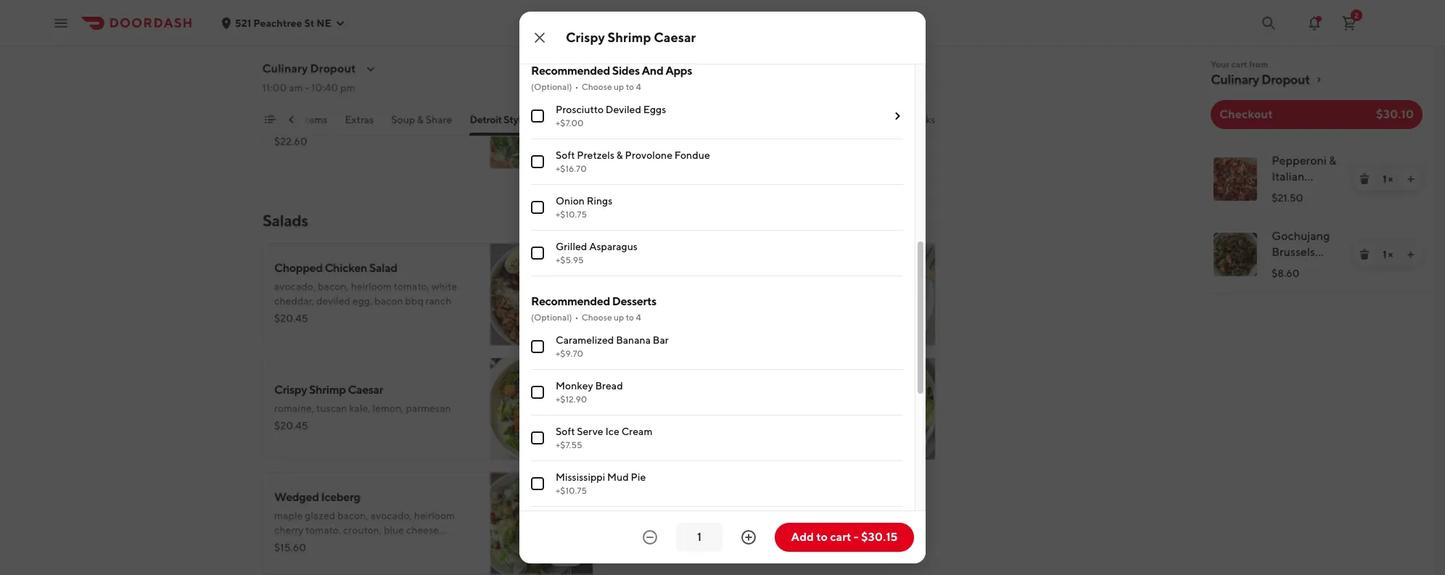 Task type: describe. For each thing, give the bounding box(es) containing it.
bar
[[653, 335, 669, 346]]

provolone
[[625, 150, 673, 161]]

black
[[274, 84, 303, 98]]

recommended sides and apps (optional) • choose up to 4
[[531, 64, 692, 92]]

no shrimp
[[556, 23, 605, 35]]

& for soup
[[418, 114, 424, 126]]

crispy for crispy shrimp caesar romaine, tuscan kale, lemon, parmesan $20.45
[[274, 383, 307, 397]]

& for pepperoni
[[1329, 154, 1337, 168]]

crouton,
[[343, 525, 382, 536]]

tomato, inside chopped chicken salad avocado, bacon, heirloom tomato, white cheddar, deviled egg, bacon bbq ranch $20.45
[[394, 281, 430, 292]]

cheese
[[406, 525, 439, 536]]

toasted
[[617, 295, 652, 307]]

from
[[1249, 59, 1268, 70]]

recommended desserts group
[[531, 294, 903, 507]]

chopped chicken salad avocado, bacon, heirloom tomato, white cheddar, deviled egg, bacon bbq ranch $20.45
[[274, 261, 457, 324]]

+$7.55
[[556, 440, 582, 451]]

peachtree
[[253, 17, 302, 29]]

kale,
[[349, 403, 371, 414]]

caramelized
[[556, 335, 614, 346]]

cheap house salad image
[[833, 358, 936, 461]]

$30.10
[[1377, 107, 1414, 121]]

deviled
[[316, 295, 351, 307]]

to inside recommended desserts (optional) • choose up to 4
[[626, 312, 634, 323]]

cream
[[622, 426, 653, 438]]

sides
[[612, 64, 640, 78]]

+$16.70
[[556, 163, 587, 174]]

prosciutto deviled eggs +$7.00
[[556, 104, 666, 129]]

onion
[[556, 195, 585, 207]]

culinary dropout link
[[1211, 71, 1423, 89]]

dressing
[[274, 539, 313, 551]]

+$7.00
[[556, 118, 584, 129]]

add button for black truffle mushroom pizza
[[547, 137, 585, 160]]

and
[[642, 64, 663, 78]]

pretzels
[[577, 150, 615, 161]]

recommended for recommended desserts
[[531, 295, 610, 309]]

ice
[[605, 426, 620, 438]]

add for avocado, bacon, heirloom tomato, white cheddar, deviled egg, bacon bbq ranch
[[556, 320, 576, 332]]

share
[[426, 114, 453, 126]]

1 horizontal spatial cart
[[1232, 59, 1248, 70]]

romaine,
[[274, 403, 314, 414]]

$17.20
[[617, 313, 646, 324]]

st
[[304, 17, 315, 29]]

wedged iceberg maple glazed bacon, avocado, heirloom cherry tomato, crouton, blue cheese dressing
[[274, 491, 455, 551]]

bartlett pear, ancient grains, date, pistachio, toasted mulberry, white cheddar, maple tahini vinaigrette
[[617, 281, 817, 321]]

increase quantity by 1 image
[[740, 529, 758, 546]]

grilled asparagus +$5.95
[[556, 241, 638, 266]]

butternut squash & kale image
[[833, 243, 936, 346]]

add for smoked onion alfredo, mozzarella cheese, arugula
[[556, 143, 576, 155]]

lemon,
[[373, 403, 404, 414]]

onion
[[313, 104, 339, 115]]

add inside button
[[791, 530, 814, 544]]

4 inside recommended desserts (optional) • choose up to 4
[[636, 312, 641, 323]]

notification bell image
[[1306, 14, 1324, 32]]

mulberry,
[[654, 295, 697, 307]]

fondue
[[675, 150, 710, 161]]

crispy shrimp caesar dialog
[[520, 0, 926, 564]]

items
[[302, 114, 328, 126]]

bacon, for chicken
[[318, 281, 349, 292]]

soft pretzels & provolone fondue +$16.70
[[556, 150, 710, 174]]

caramelized banana bar +$9.70
[[556, 335, 669, 359]]

mushroom
[[340, 84, 396, 98]]

black truffle mushroom pizza smoked onion alfredo, mozzarella cheese, arugula $22.60
[[274, 84, 465, 147]]

extras
[[345, 114, 374, 126]]

bacon, for iceberg
[[337, 510, 369, 522]]

black truffle mushroom pizza image
[[491, 66, 594, 169]]

0 horizontal spatial culinary dropout
[[263, 62, 356, 75]]

pm
[[341, 82, 356, 94]]

0 vertical spatial -
[[305, 82, 310, 94]]

crispy shrimp caesar
[[566, 30, 696, 45]]

Item Search search field
[[727, 68, 924, 84]]

(optional) inside recommended sides and apps (optional) • choose up to 4
[[531, 81, 572, 92]]

prosciutto
[[556, 104, 604, 116]]

extras button
[[345, 112, 374, 136]]

white inside chopped chicken salad avocado, bacon, heirloom tomato, white cheddar, deviled egg, bacon bbq ranch $20.45
[[432, 281, 457, 292]]

+$5.95
[[556, 255, 584, 266]]

up inside recommended desserts (optional) • choose up to 4
[[614, 312, 624, 323]]

pie
[[631, 472, 646, 483]]

pizza inside pepperoni & italian sausage pizza
[[1272, 202, 1300, 216]]

caesar for crispy shrimp caesar romaine, tuscan kale, lemon, parmesan $20.45
[[348, 383, 383, 397]]

soup
[[392, 114, 416, 126]]

• inside recommended sides and apps (optional) • choose up to 4
[[575, 81, 579, 92]]

No Shrimp checkbox
[[531, 23, 544, 36]]

heirloom inside chopped chicken salad avocado, bacon, heirloom tomato, white cheddar, deviled egg, bacon bbq ranch $20.45
[[351, 281, 392, 292]]

recommended desserts (optional) • choose up to 4
[[531, 295, 657, 323]]

vinaigrette
[[645, 310, 695, 321]]

tahini
[[617, 310, 643, 321]]

no
[[556, 23, 570, 35]]

pizza for pan
[[548, 114, 572, 126]]

bbq
[[405, 295, 424, 307]]

pan
[[529, 114, 546, 126]]

recommended for recommended sides and apps
[[531, 64, 610, 78]]

1 horizontal spatial dropout
[[1262, 72, 1310, 87]]

$20.45 inside crispy shrimp caesar romaine, tuscan kale, lemon, parmesan $20.45
[[274, 420, 308, 432]]

bartlett
[[617, 281, 652, 292]]

chicken
[[325, 261, 367, 275]]

0 horizontal spatial dropout
[[311, 62, 356, 75]]

521
[[235, 17, 251, 29]]

date,
[[747, 281, 770, 292]]

2 button
[[1335, 8, 1364, 37]]

add button for crispy shrimp caesar
[[547, 429, 585, 452]]

mississippi
[[556, 472, 605, 483]]

drinks button
[[907, 112, 936, 136]]

tuscan
[[316, 403, 347, 414]]

maple inside bartlett pear, ancient grains, date, pistachio, toasted mulberry, white cheddar, maple tahini vinaigrette
[[769, 295, 797, 307]]

heirloom inside wedged iceberg maple glazed bacon, avocado, heirloom cherry tomato, crouton, blue cheese dressing
[[414, 510, 455, 522]]

avocado, inside chopped chicken salad avocado, bacon, heirloom tomato, white cheddar, deviled egg, bacon bbq ranch $20.45
[[274, 281, 316, 292]]

style
[[504, 114, 527, 126]]

popular items
[[264, 114, 328, 126]]

soft for soft pretzels & provolone fondue
[[556, 150, 575, 161]]

$8.60
[[1272, 268, 1300, 279]]

gochujang
[[1272, 229, 1330, 243]]

$22.60
[[274, 136, 308, 147]]

add button for cheap house salad
[[890, 429, 927, 452]]

Current quantity is 1 number field
[[685, 530, 714, 546]]

cheap
[[617, 383, 651, 397]]

+$12.90
[[556, 394, 587, 405]]

0 horizontal spatial culinary
[[263, 62, 308, 75]]

cheddar, inside chopped chicken salad avocado, bacon, heirloom tomato, white cheddar, deviled egg, bacon bbq ranch $20.45
[[274, 295, 314, 307]]

ranch
[[426, 295, 452, 307]]

pear,
[[654, 281, 676, 292]]

1 horizontal spatial culinary
[[1211, 72, 1259, 87]]

checkout
[[1220, 107, 1273, 121]]



Task type: locate. For each thing, give the bounding box(es) containing it.
1 horizontal spatial crispy
[[566, 30, 605, 45]]

dropout down from
[[1262, 72, 1310, 87]]

1 horizontal spatial cheddar,
[[727, 295, 767, 307]]

bacon, up deviled
[[318, 281, 349, 292]]

white
[[432, 281, 457, 292], [699, 295, 725, 307]]

soft up the +$7.55
[[556, 426, 575, 438]]

up down desserts
[[614, 312, 624, 323]]

add one to cart image right remove item from cart image in the right of the page
[[1406, 173, 1417, 185]]

recommended up prosciutto at the left top
[[531, 64, 610, 78]]

choose
[[582, 81, 612, 92], [582, 312, 612, 323]]

1 • from the top
[[575, 81, 579, 92]]

bacon, inside wedged iceberg maple glazed bacon, avocado, heirloom cherry tomato, crouton, blue cheese dressing
[[337, 510, 369, 522]]

0 horizontal spatial salad
[[369, 261, 397, 275]]

1 × right remove item from cart icon
[[1383, 249, 1393, 260]]

sprouts
[[1272, 261, 1313, 275]]

shrimp up 'sides'
[[608, 30, 651, 45]]

recommended inside recommended desserts (optional) • choose up to 4
[[531, 295, 610, 309]]

2 vertical spatial to
[[817, 530, 828, 544]]

white inside bartlett pear, ancient grains, date, pistachio, toasted mulberry, white cheddar, maple tahini vinaigrette
[[699, 295, 725, 307]]

1 horizontal spatial white
[[699, 295, 725, 307]]

iceberg
[[321, 491, 360, 504]]

salad for house
[[688, 383, 716, 397]]

cheddar, inside bartlett pear, ancient grains, date, pistachio, toasted mulberry, white cheddar, maple tahini vinaigrette
[[727, 295, 767, 307]]

2 1 × from the top
[[1383, 249, 1393, 260]]

4 inside recommended sides and apps (optional) • choose up to 4
[[636, 81, 641, 92]]

1 vertical spatial soft
[[556, 426, 575, 438]]

2 soft from the top
[[556, 426, 575, 438]]

recommended sides and apps group
[[531, 63, 903, 277]]

sandwiches button
[[636, 112, 691, 136]]

2 vertical spatial pizza
[[1272, 202, 1300, 216]]

(optional)
[[531, 81, 572, 92], [531, 312, 572, 323]]

1 vertical spatial $20.45
[[274, 313, 308, 324]]

1 vertical spatial heirloom
[[414, 510, 455, 522]]

maple up "cherry"
[[274, 510, 303, 522]]

1 horizontal spatial shrimp
[[572, 23, 605, 35]]

0 horizontal spatial cart
[[830, 530, 852, 544]]

list
[[1199, 141, 1435, 293]]

choose up prosciutto at the left top
[[582, 81, 612, 92]]

0 horizontal spatial tomato,
[[306, 525, 341, 536]]

1 horizontal spatial culinary dropout
[[1211, 72, 1310, 87]]

gochujang brussels sprouts $8.60
[[1272, 229, 1330, 279]]

scroll menu navigation left image
[[286, 114, 298, 126]]

dropout
[[311, 62, 356, 75], [1262, 72, 1310, 87]]

add for romaine, tuscan kale, lemon, parmesan
[[556, 435, 576, 446]]

0 vertical spatial soft
[[556, 150, 575, 161]]

+$10.75 inside onion rings +$10.75
[[556, 209, 587, 220]]

1 × for pepperoni & italian sausage pizza
[[1383, 173, 1393, 185]]

to inside recommended sides and apps (optional) • choose up to 4
[[626, 81, 634, 92]]

2 vertical spatial $20.45
[[274, 420, 308, 432]]

1 1 from the top
[[1383, 173, 1387, 185]]

ancient
[[678, 281, 713, 292]]

1 vertical spatial choose
[[582, 312, 612, 323]]

asparagus
[[589, 241, 638, 253]]

up inside recommended sides and apps (optional) • choose up to 4
[[614, 81, 624, 92]]

1 horizontal spatial -
[[854, 530, 859, 544]]

1 vertical spatial ×
[[1389, 249, 1393, 260]]

1 vertical spatial 1
[[1383, 249, 1387, 260]]

grilled
[[556, 241, 587, 253]]

1 vertical spatial (optional)
[[531, 312, 572, 323]]

0 vertical spatial white
[[432, 281, 457, 292]]

None checkbox
[[531, 155, 544, 169], [531, 201, 544, 214], [531, 386, 544, 399], [531, 478, 544, 491], [531, 155, 544, 169], [531, 201, 544, 214], [531, 386, 544, 399], [531, 478, 544, 491]]

crispy inside dialog
[[566, 30, 605, 45]]

1 choose from the top
[[582, 81, 612, 92]]

1 horizontal spatial salads
[[589, 114, 619, 126]]

4 down desserts
[[636, 312, 641, 323]]

eggs
[[643, 104, 666, 116]]

0 vertical spatial tomato,
[[394, 281, 430, 292]]

1 right remove item from cart icon
[[1383, 249, 1387, 260]]

no shrimp group
[[531, 0, 903, 46]]

2 $20.45 from the top
[[274, 313, 308, 324]]

2 horizontal spatial shrimp
[[608, 30, 651, 45]]

& right pretzels
[[617, 150, 623, 161]]

$20.45 left ne
[[274, 21, 308, 33]]

1 vertical spatial avocado,
[[371, 510, 412, 522]]

& right soup
[[418, 114, 424, 126]]

0 horizontal spatial maple
[[274, 510, 303, 522]]

1 soft from the top
[[556, 150, 575, 161]]

1 vertical spatial bacon,
[[337, 510, 369, 522]]

2 • from the top
[[575, 312, 579, 323]]

(optional) up pan
[[531, 81, 572, 92]]

× for pepperoni & italian sausage pizza
[[1389, 173, 1393, 185]]

2 items, open order cart image
[[1341, 14, 1358, 32]]

alfredo,
[[341, 104, 376, 115]]

monkey
[[556, 380, 593, 392]]

2 choose from the top
[[582, 312, 612, 323]]

521 peachtree st ne button
[[221, 17, 346, 29]]

avocado, down chopped
[[274, 281, 316, 292]]

0 vertical spatial 4
[[636, 81, 641, 92]]

to inside button
[[817, 530, 828, 544]]

choose inside recommended sides and apps (optional) • choose up to 4
[[582, 81, 612, 92]]

culinary dropout down from
[[1211, 72, 1310, 87]]

add one to cart image for pepperoni & italian sausage pizza
[[1406, 173, 1417, 185]]

grains,
[[715, 281, 745, 292]]

parmesan
[[406, 403, 451, 414]]

pepperoni & italian sausage pizza image
[[833, 0, 936, 54], [1214, 157, 1257, 201]]

1 vertical spatial +$10.75
[[556, 486, 587, 497]]

salads up chopped
[[263, 211, 308, 230]]

mississippi mud pie +$10.75
[[556, 472, 646, 497]]

sausage
[[1272, 186, 1316, 200]]

1 vertical spatial tomato,
[[306, 525, 341, 536]]

11:00 am - 10:40 pm
[[263, 82, 356, 94]]

arugula
[[274, 118, 309, 130]]

2 × from the top
[[1389, 249, 1393, 260]]

1 for gochujang brussels sprouts
[[1383, 249, 1387, 260]]

pizza for mushroom
[[398, 84, 425, 98]]

1 for pepperoni & italian sausage pizza
[[1383, 173, 1387, 185]]

1 +$10.75 from the top
[[556, 209, 587, 220]]

0 vertical spatial salads
[[589, 114, 619, 126]]

0 horizontal spatial heirloom
[[351, 281, 392, 292]]

1 × for gochujang brussels sprouts
[[1383, 249, 1393, 260]]

pizza inside black truffle mushroom pizza smoked onion alfredo, mozzarella cheese, arugula $22.60
[[398, 84, 425, 98]]

0 horizontal spatial &
[[418, 114, 424, 126]]

& inside button
[[418, 114, 424, 126]]

4 down 'sides'
[[636, 81, 641, 92]]

2 horizontal spatial pizza
[[1272, 202, 1300, 216]]

shrimp
[[572, 23, 605, 35], [608, 30, 651, 45], [309, 383, 346, 397]]

None checkbox
[[531, 110, 544, 123], [531, 247, 544, 260], [531, 341, 544, 354], [531, 432, 544, 445], [531, 110, 544, 123], [531, 247, 544, 260], [531, 341, 544, 354], [531, 432, 544, 445]]

0 vertical spatial recommended
[[531, 64, 610, 78]]

culinary dropout inside "culinary dropout" link
[[1211, 72, 1310, 87]]

0 vertical spatial $20.45
[[274, 21, 308, 33]]

maple inside wedged iceberg maple glazed bacon, avocado, heirloom cherry tomato, crouton, blue cheese dressing
[[274, 510, 303, 522]]

$15.60
[[274, 542, 306, 554]]

0 vertical spatial cart
[[1232, 59, 1248, 70]]

culinary down the your cart from
[[1211, 72, 1259, 87]]

wedged
[[274, 491, 319, 504]]

caesar inside dialog
[[654, 30, 696, 45]]

add button for chopped chicken salad
[[547, 314, 585, 337]]

cheddar, down the date, on the right
[[727, 295, 767, 307]]

white down ancient
[[699, 295, 725, 307]]

salads
[[589, 114, 619, 126], [263, 211, 308, 230]]

1 horizontal spatial &
[[617, 150, 623, 161]]

0 horizontal spatial shrimp
[[309, 383, 346, 397]]

& inside soft pretzels & provolone fondue +$16.70
[[617, 150, 623, 161]]

3 $20.45 from the top
[[274, 420, 308, 432]]

0 vertical spatial add one to cart image
[[1406, 173, 1417, 185]]

to left '$30.15'
[[817, 530, 828, 544]]

cheap house salad
[[617, 383, 716, 397]]

2 +$10.75 from the top
[[556, 486, 587, 497]]

0 vertical spatial 1
[[1383, 173, 1387, 185]]

+$10.75 down mississippi
[[556, 486, 587, 497]]

• inside recommended desserts (optional) • choose up to 4
[[575, 312, 579, 323]]

& inside pepperoni & italian sausage pizza
[[1329, 154, 1337, 168]]

0 vertical spatial heirloom
[[351, 281, 392, 292]]

apps
[[666, 64, 692, 78]]

× right remove item from cart image in the right of the page
[[1389, 173, 1393, 185]]

2 (optional) from the top
[[531, 312, 572, 323]]

add for $20.45
[[556, 28, 576, 40]]

0 vertical spatial bacon,
[[318, 281, 349, 292]]

0 vertical spatial +$10.75
[[556, 209, 587, 220]]

(optional) inside recommended desserts (optional) • choose up to 4
[[531, 312, 572, 323]]

caesar up apps
[[654, 30, 696, 45]]

1 recommended from the top
[[531, 64, 610, 78]]

pizza up mozzarella
[[398, 84, 425, 98]]

1 vertical spatial recommended
[[531, 295, 610, 309]]

culinary up 11:00
[[263, 62, 308, 75]]

cheddar, down chopped
[[274, 295, 314, 307]]

0 vertical spatial choose
[[582, 81, 612, 92]]

0 vertical spatial salad
[[369, 261, 397, 275]]

chopped chicken salad image
[[491, 243, 594, 346]]

1 × right remove item from cart image in the right of the page
[[1383, 173, 1393, 185]]

add one to cart image right remove item from cart icon
[[1406, 249, 1417, 260]]

crispy shrimp caesar image
[[491, 358, 594, 461]]

0 horizontal spatial salads
[[263, 211, 308, 230]]

pistachio,
[[772, 281, 817, 292]]

choose inside recommended desserts (optional) • choose up to 4
[[582, 312, 612, 323]]

0 horizontal spatial pizza
[[398, 84, 425, 98]]

• up prosciutto at the left top
[[575, 81, 579, 92]]

0 vertical spatial caesar
[[654, 30, 696, 45]]

1 vertical spatial salads
[[263, 211, 308, 230]]

×
[[1389, 173, 1393, 185], [1389, 249, 1393, 260]]

tomato, down glazed
[[306, 525, 341, 536]]

0 vertical spatial pepperoni & italian sausage pizza image
[[833, 0, 936, 54]]

1 horizontal spatial maple
[[769, 295, 797, 307]]

1 vertical spatial salad
[[688, 383, 716, 397]]

1 horizontal spatial pepperoni & italian sausage pizza image
[[1214, 157, 1257, 201]]

1 vertical spatial pizza
[[548, 114, 572, 126]]

0 horizontal spatial caesar
[[348, 383, 383, 397]]

heirloom
[[351, 281, 392, 292], [414, 510, 455, 522]]

521 peachtree st ne
[[235, 17, 332, 29]]

popular items button
[[264, 112, 328, 136]]

& right pepperoni
[[1329, 154, 1337, 168]]

your
[[1211, 59, 1230, 70]]

2 up from the top
[[614, 312, 624, 323]]

add for bartlett pear, ancient grains, date, pistachio, toasted mulberry, white cheddar, maple tahini vinaigrette
[[899, 320, 919, 332]]

1 horizontal spatial salad
[[688, 383, 716, 397]]

1 vertical spatial add one to cart image
[[1406, 249, 1417, 260]]

+$9.70
[[556, 348, 583, 359]]

2
[[1355, 11, 1359, 19]]

egg,
[[353, 295, 372, 307]]

crispy up romaine,
[[274, 383, 307, 397]]

1 add one to cart image from the top
[[1406, 173, 1417, 185]]

1 up from the top
[[614, 81, 624, 92]]

-
[[305, 82, 310, 94], [854, 530, 859, 544]]

crispy
[[566, 30, 605, 45], [274, 383, 307, 397]]

up down 'sides'
[[614, 81, 624, 92]]

crispy shrimp caesar romaine, tuscan kale, lemon, parmesan $20.45
[[274, 383, 451, 432]]

salad for chicken
[[369, 261, 397, 275]]

deviled
[[606, 104, 641, 116]]

salads right +$7.00
[[589, 114, 619, 126]]

cart left '$30.15'
[[830, 530, 852, 544]]

house
[[653, 383, 686, 397]]

+$10.75 down onion
[[556, 209, 587, 220]]

remove item from cart image
[[1359, 249, 1371, 260]]

1 1 × from the top
[[1383, 173, 1393, 185]]

soft up the +$16.70
[[556, 150, 575, 161]]

am
[[289, 82, 303, 94]]

white up ranch
[[432, 281, 457, 292]]

0 vertical spatial avocado,
[[274, 281, 316, 292]]

1 vertical spatial -
[[854, 530, 859, 544]]

0 horizontal spatial pepperoni & italian sausage pizza image
[[833, 0, 936, 54]]

caesar inside crispy shrimp caesar romaine, tuscan kale, lemon, parmesan $20.45
[[348, 383, 383, 397]]

- left '$30.15'
[[854, 530, 859, 544]]

caesar
[[654, 30, 696, 45], [348, 383, 383, 397]]

salads button
[[589, 112, 619, 136]]

shrimp inside crispy shrimp caesar romaine, tuscan kale, lemon, parmesan $20.45
[[309, 383, 346, 397]]

soup & share
[[392, 114, 453, 126]]

onion rings +$10.75
[[556, 195, 613, 220]]

$21.50
[[1272, 192, 1304, 204]]

crispy for crispy shrimp caesar
[[566, 30, 605, 45]]

shrimp inside group
[[572, 23, 605, 35]]

1 vertical spatial caesar
[[348, 383, 383, 397]]

soft inside soft serve ice cream +$7.55
[[556, 426, 575, 438]]

1 vertical spatial pepperoni & italian sausage pizza image
[[1214, 157, 1257, 201]]

add one to cart image
[[1406, 173, 1417, 185], [1406, 249, 1417, 260]]

tomato,
[[394, 281, 430, 292], [306, 525, 341, 536]]

monkey bread +$12.90
[[556, 380, 623, 405]]

soft inside soft pretzels & provolone fondue +$16.70
[[556, 150, 575, 161]]

0 vertical spatial 1 ×
[[1383, 173, 1393, 185]]

0 vertical spatial •
[[575, 81, 579, 92]]

2 recommended from the top
[[531, 295, 610, 309]]

heirloom up cheese
[[414, 510, 455, 522]]

recommended down +$5.95
[[531, 295, 610, 309]]

cart right your
[[1232, 59, 1248, 70]]

pizza right pan
[[548, 114, 572, 126]]

crispy right close crispy shrimp caesar image
[[566, 30, 605, 45]]

soft for soft serve ice cream
[[556, 426, 575, 438]]

choose up caramelized
[[582, 312, 612, 323]]

rings
[[587, 195, 613, 207]]

0 vertical spatial maple
[[769, 295, 797, 307]]

1 right remove item from cart image in the right of the page
[[1383, 173, 1387, 185]]

1 $20.45 from the top
[[274, 21, 308, 33]]

1 horizontal spatial tomato,
[[394, 281, 430, 292]]

gochujang brussels sprouts image
[[1214, 233, 1257, 276]]

add one to cart image for gochujang brussels sprouts
[[1406, 249, 1417, 260]]

1 × from the top
[[1389, 173, 1393, 185]]

shrimp for crispy shrimp caesar romaine, tuscan kale, lemon, parmesan $20.45
[[309, 383, 346, 397]]

0 vertical spatial up
[[614, 81, 624, 92]]

shrimp up the tuscan
[[309, 383, 346, 397]]

avocado, up blue
[[371, 510, 412, 522]]

crispy inside crispy shrimp caesar romaine, tuscan kale, lemon, parmesan $20.45
[[274, 383, 307, 397]]

1 vertical spatial 4
[[636, 312, 641, 323]]

maple down pistachio,
[[769, 295, 797, 307]]

2 1 from the top
[[1383, 249, 1387, 260]]

- inside button
[[854, 530, 859, 544]]

banana
[[616, 335, 651, 346]]

1 vertical spatial white
[[699, 295, 725, 307]]

up
[[614, 81, 624, 92], [614, 312, 624, 323]]

0 vertical spatial pizza
[[398, 84, 425, 98]]

× right remove item from cart icon
[[1389, 249, 1393, 260]]

$20.45 down romaine,
[[274, 420, 308, 432]]

culinary
[[263, 62, 308, 75], [1211, 72, 1259, 87]]

2 cheddar, from the left
[[727, 295, 767, 307]]

1 horizontal spatial heirloom
[[414, 510, 455, 522]]

&
[[418, 114, 424, 126], [617, 150, 623, 161], [1329, 154, 1337, 168]]

remove item from cart image
[[1359, 173, 1371, 185]]

shrimp for crispy shrimp caesar
[[608, 30, 651, 45]]

1 (optional) from the top
[[531, 81, 572, 92]]

11:00
[[263, 82, 287, 94]]

1 horizontal spatial avocado,
[[371, 510, 412, 522]]

0 horizontal spatial avocado,
[[274, 281, 316, 292]]

salad up bacon
[[369, 261, 397, 275]]

soft
[[556, 150, 575, 161], [556, 426, 575, 438]]

bacon, up crouton,
[[337, 510, 369, 522]]

0 horizontal spatial crispy
[[274, 383, 307, 397]]

$30.15
[[861, 530, 898, 544]]

recommended inside recommended sides and apps (optional) • choose up to 4
[[531, 64, 610, 78]]

1 vertical spatial cart
[[830, 530, 852, 544]]

0 horizontal spatial -
[[305, 82, 310, 94]]

smoked
[[274, 104, 311, 115]]

1 cheddar, from the left
[[274, 295, 314, 307]]

wedged iceberg image
[[491, 472, 594, 575]]

2 4 from the top
[[636, 312, 641, 323]]

+$10.75 inside mississippi mud pie +$10.75
[[556, 486, 587, 497]]

dropout up 10:40
[[311, 62, 356, 75]]

shrimp for no shrimp
[[572, 23, 605, 35]]

heirloom up egg,
[[351, 281, 392, 292]]

0 horizontal spatial white
[[432, 281, 457, 292]]

1 horizontal spatial pizza
[[548, 114, 572, 126]]

salad inside chopped chicken salad avocado, bacon, heirloom tomato, white cheddar, deviled egg, bacon bbq ranch $20.45
[[369, 261, 397, 275]]

detroit style pan pizza
[[470, 114, 572, 126]]

1 vertical spatial •
[[575, 312, 579, 323]]

0 vertical spatial (optional)
[[531, 81, 572, 92]]

recommended
[[531, 64, 610, 78], [531, 295, 610, 309]]

bread
[[595, 380, 623, 392]]

$20.45 inside chopped chicken salad avocado, bacon, heirloom tomato, white cheddar, deviled egg, bacon bbq ranch $20.45
[[274, 313, 308, 324]]

1 vertical spatial maple
[[274, 510, 303, 522]]

salad right house
[[688, 383, 716, 397]]

decrease quantity by 1 image
[[641, 529, 659, 546]]

italian
[[1272, 170, 1305, 184]]

chopped
[[274, 261, 323, 275]]

pizza down sausage
[[1272, 202, 1300, 216]]

tomato, up bbq
[[394, 281, 430, 292]]

to down 'sides'
[[626, 81, 634, 92]]

× for gochujang brussels sprouts
[[1389, 249, 1393, 260]]

culinary dropout up 11:00 am - 10:40 pm on the top of the page
[[263, 62, 356, 75]]

list containing pepperoni & italian sausage pizza
[[1199, 141, 1435, 293]]

2 add one to cart image from the top
[[1406, 249, 1417, 260]]

2 horizontal spatial &
[[1329, 154, 1337, 168]]

cart inside button
[[830, 530, 852, 544]]

open menu image
[[52, 14, 70, 32]]

0 vertical spatial to
[[626, 81, 634, 92]]

- right am
[[305, 82, 310, 94]]

avocado,
[[274, 281, 316, 292], [371, 510, 412, 522]]

avocado, inside wedged iceberg maple glazed bacon, avocado, heirloom cherry tomato, crouton, blue cheese dressing
[[371, 510, 412, 522]]

1 vertical spatial 1 ×
[[1383, 249, 1393, 260]]

bacon
[[374, 295, 403, 307]]

+$10.75
[[556, 209, 587, 220], [556, 486, 587, 497]]

$20.45 down chopped
[[274, 313, 308, 324]]

close crispy shrimp caesar image
[[531, 29, 549, 46]]

popular
[[264, 114, 300, 126]]

cherry
[[274, 525, 304, 536]]

1 vertical spatial crispy
[[274, 383, 307, 397]]

(optional) up caramelized
[[531, 312, 572, 323]]

cheese,
[[430, 104, 465, 115]]

1 vertical spatial to
[[626, 312, 634, 323]]

1 horizontal spatial caesar
[[654, 30, 696, 45]]

tomato, inside wedged iceberg maple glazed bacon, avocado, heirloom cherry tomato, crouton, blue cheese dressing
[[306, 525, 341, 536]]

0 horizontal spatial cheddar,
[[274, 295, 314, 307]]

1 vertical spatial up
[[614, 312, 624, 323]]

pepperoni & italian sausage pizza
[[1272, 154, 1337, 216]]

caesar for crispy shrimp caesar
[[654, 30, 696, 45]]

to down desserts
[[626, 312, 634, 323]]

• up caramelized
[[575, 312, 579, 323]]

cheese pizza image
[[491, 0, 594, 54]]

caesar up kale,
[[348, 383, 383, 397]]

0 vertical spatial crispy
[[566, 30, 605, 45]]

shrimp right no
[[572, 23, 605, 35]]

1 4 from the top
[[636, 81, 641, 92]]

0 vertical spatial ×
[[1389, 173, 1393, 185]]

desserts
[[612, 295, 657, 309]]

add
[[556, 28, 576, 40], [556, 143, 576, 155], [556, 320, 576, 332], [899, 320, 919, 332], [556, 435, 576, 446], [899, 435, 919, 446], [791, 530, 814, 544]]

pepperoni
[[1272, 154, 1327, 168]]

bacon, inside chopped chicken salad avocado, bacon, heirloom tomato, white cheddar, deviled egg, bacon bbq ranch $20.45
[[318, 281, 349, 292]]



Task type: vqa. For each thing, say whether or not it's contained in the screenshot.


